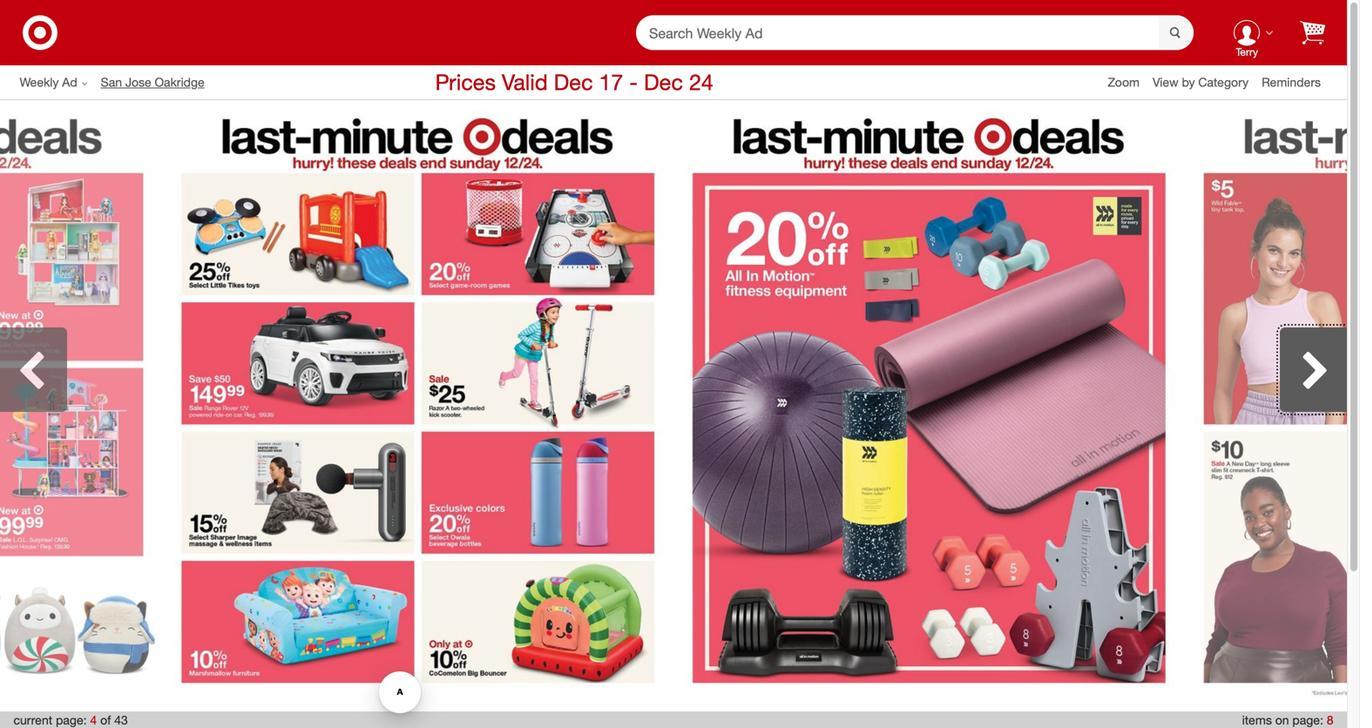 Task type: describe. For each thing, give the bounding box(es) containing it.
view your cart on target.com image
[[1300, 20, 1326, 45]]

current page: 4 of 43
[[13, 713, 128, 728]]

Search Weekly Ad search field
[[636, 15, 1194, 52]]

of
[[100, 713, 111, 728]]

page 5 image
[[674, 110, 1185, 703]]

current
[[13, 713, 52, 728]]

reminders link
[[1262, 74, 1334, 91]]

prices valid dec 17 - dec 24
[[435, 69, 714, 96]]

reminders
[[1262, 75, 1321, 90]]

4
[[90, 713, 97, 728]]

view
[[1153, 75, 1179, 90]]

san
[[101, 75, 122, 90]]

terry
[[1236, 46, 1258, 59]]

zoom link
[[1108, 74, 1153, 91]]

weekly
[[20, 75, 59, 90]]

weekly ad
[[20, 75, 77, 90]]

san jose oakridge link
[[101, 74, 218, 91]]

2 page: from the left
[[1293, 713, 1324, 728]]

page 3 image
[[0, 110, 162, 703]]

24
[[689, 69, 714, 96]]

zoom-in element
[[1108, 75, 1140, 90]]

items
[[1242, 713, 1272, 728]]

zoom
[[1108, 75, 1140, 90]]

17
[[599, 69, 623, 96]]

view by category
[[1153, 75, 1249, 90]]

1 dec from the left
[[554, 69, 593, 96]]

oakridge
[[155, 75, 205, 90]]

items on page: 8
[[1242, 713, 1334, 728]]



Task type: vqa. For each thing, say whether or not it's contained in the screenshot.
the on at the right bottom of page
yes



Task type: locate. For each thing, give the bounding box(es) containing it.
0 horizontal spatial dec
[[554, 69, 593, 96]]

page 4 image
[[162, 110, 674, 703]]

dec right -
[[644, 69, 683, 96]]

-
[[630, 69, 638, 96]]

category
[[1199, 75, 1249, 90]]

terry link
[[1220, 5, 1274, 60]]

2 dec from the left
[[644, 69, 683, 96]]

on
[[1276, 713, 1289, 728]]

weekly ad link
[[20, 74, 101, 91]]

go to target.com image
[[23, 15, 58, 50]]

dec left 17
[[554, 69, 593, 96]]

prices
[[435, 69, 496, 96]]

1 horizontal spatial page:
[[1293, 713, 1324, 728]]

page:
[[56, 713, 87, 728], [1293, 713, 1324, 728]]

ad
[[62, 75, 77, 90]]

1 horizontal spatial dec
[[644, 69, 683, 96]]

0 horizontal spatial page:
[[56, 713, 87, 728]]

by
[[1182, 75, 1195, 90]]

page 6 image
[[1185, 110, 1360, 703]]

page: left 8
[[1293, 713, 1324, 728]]

view by category link
[[1153, 75, 1262, 90]]

43
[[114, 713, 128, 728]]

page: left the 4
[[56, 713, 87, 728]]

1 page: from the left
[[56, 713, 87, 728]]

form
[[636, 15, 1194, 52]]

jose
[[125, 75, 151, 90]]

8
[[1327, 713, 1334, 728]]

valid
[[502, 69, 548, 96]]

dec
[[554, 69, 593, 96], [644, 69, 683, 96]]

san jose oakridge
[[101, 75, 205, 90]]



